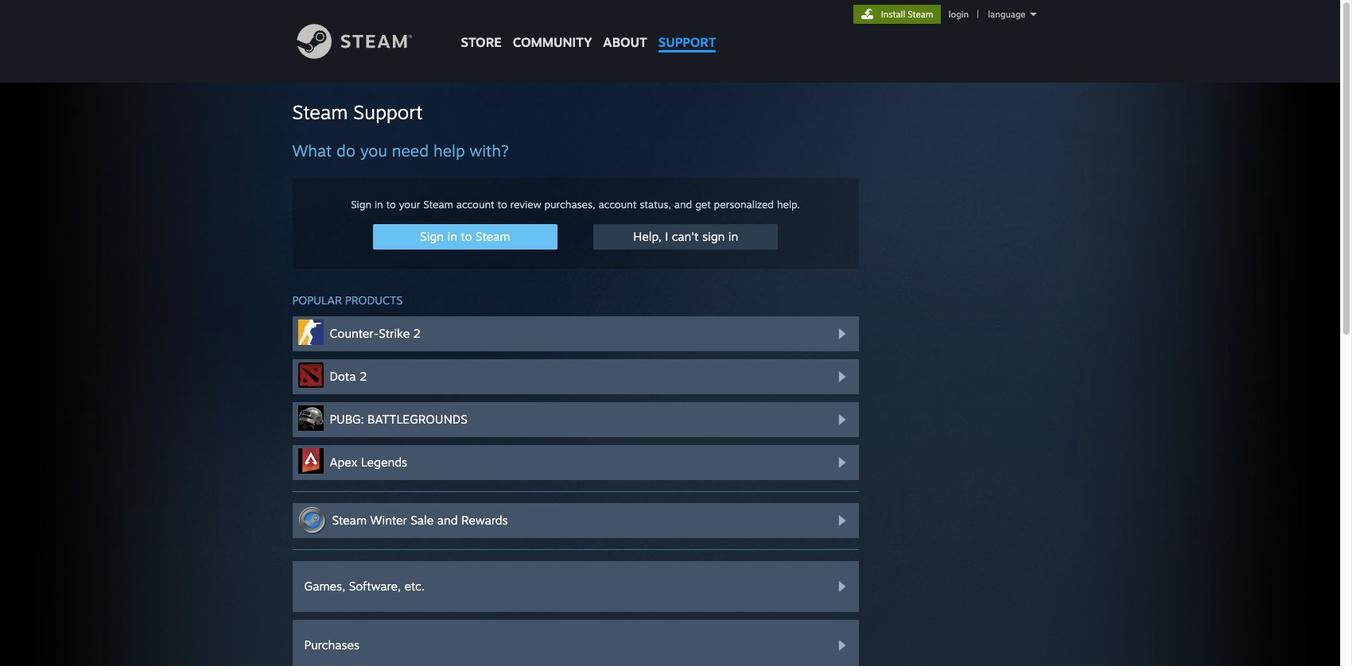 Task type: describe. For each thing, give the bounding box(es) containing it.
0 vertical spatial and
[[675, 198, 692, 211]]

strike
[[379, 326, 410, 341]]

2 horizontal spatial to
[[498, 198, 507, 211]]

sale
[[411, 513, 434, 528]]

steam inside "link"
[[332, 513, 367, 528]]

status,
[[640, 198, 672, 211]]

support link
[[653, 0, 722, 58]]

pubg: battlegrounds link
[[292, 403, 859, 438]]

popular products
[[292, 294, 403, 307]]

products
[[345, 294, 403, 307]]

to for your
[[386, 198, 396, 211]]

in for steam
[[448, 229, 457, 244]]

language
[[989, 9, 1026, 20]]

purchases link
[[292, 621, 859, 667]]

in for your
[[375, 198, 383, 211]]

login | language
[[949, 9, 1026, 20]]

support
[[354, 100, 423, 124]]

games,
[[304, 579, 346, 594]]

dota 2
[[330, 369, 367, 384]]

pubg: battlegrounds
[[330, 412, 468, 427]]

sign for sign in to your steam account to review purchases, account status, and get personalized help.
[[351, 198, 372, 211]]

battlegrounds
[[368, 412, 468, 427]]

counter-
[[330, 326, 379, 341]]

can't
[[672, 229, 699, 244]]

apex legends link
[[292, 446, 859, 481]]

steam support
[[292, 100, 423, 124]]

to for steam
[[461, 229, 472, 244]]

dota
[[330, 369, 356, 384]]

install steam
[[881, 9, 934, 20]]

help
[[434, 141, 465, 161]]

your
[[399, 198, 420, 211]]

what do you need help with?
[[292, 141, 509, 161]]

store link
[[456, 0, 507, 58]]

i
[[665, 229, 669, 244]]

software,
[[349, 579, 401, 594]]

counter-strike 2
[[330, 326, 421, 341]]

community
[[513, 34, 592, 50]]

steam winter sale and rewards
[[332, 513, 508, 528]]

what
[[292, 141, 332, 161]]

steam support link
[[292, 100, 423, 124]]

help, i can't sign in
[[634, 229, 739, 244]]

with?
[[470, 141, 509, 161]]

get
[[696, 198, 711, 211]]

login link
[[946, 9, 972, 20]]

steam winter sale and rewards link
[[292, 504, 859, 539]]

install steam link
[[853, 5, 941, 24]]

you
[[360, 141, 387, 161]]

purchases
[[304, 638, 360, 653]]

install
[[881, 9, 906, 20]]



Task type: vqa. For each thing, say whether or not it's contained in the screenshot.
in
yes



Task type: locate. For each thing, give the bounding box(es) containing it.
1 account from the left
[[457, 198, 495, 211]]

1 horizontal spatial 2
[[413, 326, 421, 341]]

do
[[337, 141, 356, 161]]

need
[[392, 141, 429, 161]]

steam
[[908, 9, 934, 20], [292, 100, 348, 124], [423, 198, 454, 211], [476, 229, 510, 244], [332, 513, 367, 528]]

2 horizontal spatial in
[[729, 229, 739, 244]]

legends
[[361, 455, 408, 470]]

0 vertical spatial 2
[[413, 326, 421, 341]]

personalized
[[714, 198, 774, 211]]

about
[[603, 34, 648, 50]]

dota 2 link
[[292, 360, 859, 395]]

and right sale
[[437, 513, 458, 528]]

account up 'sign in to steam'
[[457, 198, 495, 211]]

2
[[413, 326, 421, 341], [360, 369, 367, 384]]

1 vertical spatial and
[[437, 513, 458, 528]]

account
[[457, 198, 495, 211], [599, 198, 637, 211]]

sign in to steam link
[[373, 224, 558, 250]]

login
[[949, 9, 969, 20]]

sign
[[351, 198, 372, 211], [420, 229, 444, 244]]

sign
[[702, 229, 725, 244]]

sign down your
[[420, 229, 444, 244]]

0 horizontal spatial sign
[[351, 198, 372, 211]]

1 vertical spatial sign
[[420, 229, 444, 244]]

0 vertical spatial sign
[[351, 198, 372, 211]]

sign for sign in to steam
[[420, 229, 444, 244]]

sign in to your steam account to review purchases, account status, and get personalized help.
[[351, 198, 800, 211]]

1 vertical spatial 2
[[360, 369, 367, 384]]

0 horizontal spatial 2
[[360, 369, 367, 384]]

and
[[675, 198, 692, 211], [437, 513, 458, 528]]

rewards
[[462, 513, 508, 528]]

purchases,
[[545, 198, 596, 211]]

pubg:
[[330, 412, 364, 427]]

1 horizontal spatial in
[[448, 229, 457, 244]]

0 horizontal spatial to
[[386, 198, 396, 211]]

review
[[511, 198, 542, 211]]

games, software, etc. link
[[292, 562, 859, 613]]

help, i can't sign in link
[[594, 224, 778, 250]]

popular
[[292, 294, 342, 307]]

0 horizontal spatial in
[[375, 198, 383, 211]]

etc.
[[405, 579, 425, 594]]

1 horizontal spatial and
[[675, 198, 692, 211]]

1 horizontal spatial sign
[[420, 229, 444, 244]]

and inside "link"
[[437, 513, 458, 528]]

account left "status,"
[[599, 198, 637, 211]]

1 horizontal spatial to
[[461, 229, 472, 244]]

2 account from the left
[[599, 198, 637, 211]]

link to the steam homepage image
[[296, 24, 436, 59]]

account menu navigation
[[853, 5, 1044, 24]]

to
[[386, 198, 396, 211], [498, 198, 507, 211], [461, 229, 472, 244]]

store
[[461, 34, 502, 50]]

games, software, etc.
[[304, 579, 425, 594]]

global menu navigation
[[456, 0, 722, 58]]

apex legends
[[330, 455, 408, 470]]

0 horizontal spatial and
[[437, 513, 458, 528]]

2 right dota
[[360, 369, 367, 384]]

1 horizontal spatial account
[[599, 198, 637, 211]]

in
[[375, 198, 383, 211], [448, 229, 457, 244], [729, 229, 739, 244]]

and left get
[[675, 198, 692, 211]]

|
[[977, 9, 979, 20]]

apex
[[330, 455, 357, 470]]

counter-strike 2 link
[[292, 317, 859, 352]]

winter
[[370, 513, 407, 528]]

help.
[[777, 198, 800, 211]]

sign in to steam
[[420, 229, 510, 244]]

2 right strike
[[413, 326, 421, 341]]

community link
[[507, 0, 598, 58]]

0 horizontal spatial account
[[457, 198, 495, 211]]

help,
[[634, 229, 662, 244]]

steam inside account menu navigation
[[908, 9, 934, 20]]

about link
[[598, 0, 653, 54]]

support
[[659, 34, 716, 50]]

sign left your
[[351, 198, 372, 211]]



